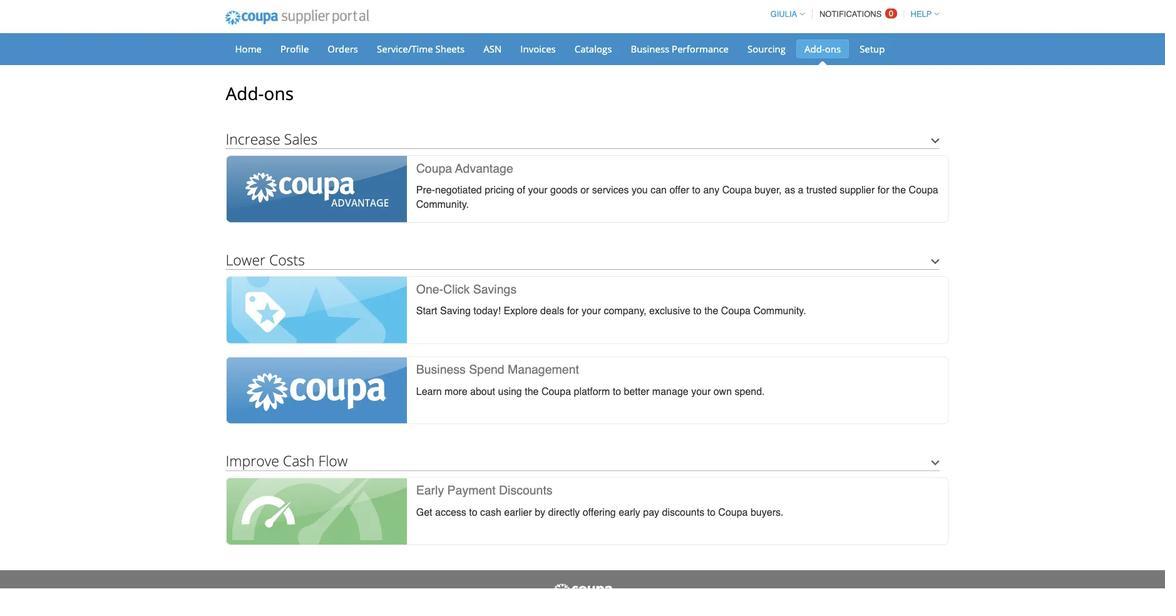 Task type: describe. For each thing, give the bounding box(es) containing it.
navigation containing notifications 0
[[765, 2, 940, 26]]

service/time
[[377, 42, 433, 55]]

0 horizontal spatial coupa supplier portal image
[[216, 2, 378, 33]]

flow
[[319, 451, 348, 471]]

learn more about using the coupa platform to better manage your own spend.
[[416, 385, 765, 397]]

your inside pre-negotiated pricing of your goods or services you can offer to any coupa buyer, as a trusted supplier for the coupa community.
[[528, 184, 548, 196]]

notifications
[[820, 9, 882, 19]]

any
[[704, 184, 720, 196]]

business performance
[[631, 42, 729, 55]]

saving
[[440, 305, 471, 317]]

advantage
[[455, 161, 514, 175]]

to left better
[[613, 385, 621, 397]]

improve
[[226, 451, 279, 471]]

profile
[[281, 42, 309, 55]]

2 horizontal spatial your
[[692, 385, 711, 397]]

by
[[535, 507, 546, 518]]

service/time sheets
[[377, 42, 465, 55]]

1 vertical spatial your
[[582, 305, 601, 317]]

catalogs
[[575, 42, 612, 55]]

home link
[[227, 39, 270, 58]]

1 vertical spatial the
[[705, 305, 719, 317]]

start
[[416, 305, 438, 317]]

improve cash flow
[[226, 451, 348, 471]]

the inside pre-negotiated pricing of your goods or services you can offer to any coupa buyer, as a trusted supplier for the coupa community.
[[893, 184, 907, 196]]

discounts
[[499, 484, 553, 498]]

add- inside add-ons link
[[805, 42, 825, 55]]

help link
[[906, 9, 940, 19]]

early
[[619, 507, 641, 518]]

a
[[798, 184, 804, 196]]

goods
[[551, 184, 578, 196]]

cash
[[480, 507, 502, 518]]

add-ons link
[[797, 39, 849, 58]]

early payment discounts
[[416, 484, 553, 498]]

get access to cash earlier by directly offering early pay discounts to coupa buyers.
[[416, 507, 784, 518]]

offer
[[670, 184, 690, 196]]

offering
[[583, 507, 616, 518]]

0 horizontal spatial the
[[525, 385, 539, 397]]

coupa advantage
[[416, 161, 514, 175]]

1 vertical spatial coupa supplier portal image
[[552, 583, 614, 589]]

giulia link
[[765, 9, 805, 19]]

business for business performance
[[631, 42, 670, 55]]

increase
[[226, 129, 281, 148]]

manage
[[653, 385, 689, 397]]

profile link
[[272, 39, 317, 58]]

0 vertical spatial ons
[[825, 42, 841, 55]]

spend
[[469, 363, 505, 377]]

earlier
[[504, 507, 532, 518]]

cash
[[283, 451, 315, 471]]

you
[[632, 184, 648, 196]]

negotiated
[[435, 184, 482, 196]]

1 horizontal spatial community.
[[754, 305, 807, 317]]

supplier
[[840, 184, 875, 196]]

for inside pre-negotiated pricing of your goods or services you can offer to any coupa buyer, as a trusted supplier for the coupa community.
[[878, 184, 890, 196]]

sheets
[[436, 42, 465, 55]]

asn link
[[476, 39, 510, 58]]

notifications 0
[[820, 9, 894, 19]]

costs
[[269, 250, 305, 269]]

performance
[[672, 42, 729, 55]]

business spend management
[[416, 363, 579, 377]]

early
[[416, 484, 444, 498]]

setup
[[860, 42, 885, 55]]

asn
[[484, 42, 502, 55]]

orders
[[328, 42, 358, 55]]

start saving today! explore deals for your company, exclusive to the coupa community.
[[416, 305, 807, 317]]

pay
[[644, 507, 660, 518]]

0 horizontal spatial for
[[567, 305, 579, 317]]

to right exclusive
[[694, 305, 702, 317]]

increase sales
[[226, 129, 318, 148]]

lower costs
[[226, 250, 305, 269]]

to right discounts
[[708, 507, 716, 518]]

pre-
[[416, 184, 435, 196]]

business for business spend management
[[416, 363, 466, 377]]

home
[[235, 42, 262, 55]]



Task type: locate. For each thing, give the bounding box(es) containing it.
1 horizontal spatial ons
[[825, 42, 841, 55]]

about
[[470, 385, 496, 397]]

buyer,
[[755, 184, 782, 196]]

0
[[889, 9, 894, 18]]

more
[[445, 385, 468, 397]]

services
[[592, 184, 629, 196]]

exclusive
[[650, 305, 691, 317]]

to
[[693, 184, 701, 196], [694, 305, 702, 317], [613, 385, 621, 397], [469, 507, 478, 518], [708, 507, 716, 518]]

your left the own
[[692, 385, 711, 397]]

community. inside pre-negotiated pricing of your goods or services you can offer to any coupa buyer, as a trusted supplier for the coupa community.
[[416, 198, 469, 210]]

0 horizontal spatial ons
[[264, 81, 294, 105]]

add-
[[805, 42, 825, 55], [226, 81, 264, 105]]

1 vertical spatial community.
[[754, 305, 807, 317]]

1 vertical spatial business
[[416, 363, 466, 377]]

0 horizontal spatial your
[[528, 184, 548, 196]]

sales
[[284, 129, 318, 148]]

1 horizontal spatial coupa supplier portal image
[[552, 583, 614, 589]]

0 vertical spatial the
[[893, 184, 907, 196]]

orders link
[[320, 39, 366, 58]]

add- down "giulia" link
[[805, 42, 825, 55]]

explore
[[504, 305, 538, 317]]

for right deals
[[567, 305, 579, 317]]

one-
[[416, 282, 444, 296]]

0 horizontal spatial community.
[[416, 198, 469, 210]]

2 vertical spatial the
[[525, 385, 539, 397]]

buyers.
[[751, 507, 784, 518]]

the right "supplier" on the right top
[[893, 184, 907, 196]]

1 vertical spatial for
[[567, 305, 579, 317]]

add-ons down notifications
[[805, 42, 841, 55]]

the right exclusive
[[705, 305, 719, 317]]

community.
[[416, 198, 469, 210], [754, 305, 807, 317]]

catalogs link
[[567, 39, 620, 58]]

business performance link
[[623, 39, 737, 58]]

invoices
[[521, 42, 556, 55]]

0 vertical spatial for
[[878, 184, 890, 196]]

your
[[528, 184, 548, 196], [582, 305, 601, 317], [692, 385, 711, 397]]

savings
[[473, 282, 517, 296]]

own
[[714, 385, 732, 397]]

0 vertical spatial add-
[[805, 42, 825, 55]]

0 horizontal spatial add-ons
[[226, 81, 294, 105]]

platform
[[574, 385, 610, 397]]

company,
[[604, 305, 647, 317]]

1 horizontal spatial the
[[705, 305, 719, 317]]

1 horizontal spatial add-ons
[[805, 42, 841, 55]]

2 horizontal spatial the
[[893, 184, 907, 196]]

using
[[498, 385, 522, 397]]

0 horizontal spatial add-
[[226, 81, 264, 105]]

to inside pre-negotiated pricing of your goods or services you can offer to any coupa buyer, as a trusted supplier for the coupa community.
[[693, 184, 701, 196]]

0 vertical spatial your
[[528, 184, 548, 196]]

1 horizontal spatial for
[[878, 184, 890, 196]]

ons down notifications
[[825, 42, 841, 55]]

business up learn
[[416, 363, 466, 377]]

one-click savings
[[416, 282, 517, 296]]

ons
[[825, 42, 841, 55], [264, 81, 294, 105]]

deals
[[541, 305, 565, 317]]

giulia
[[771, 9, 798, 19]]

discounts
[[662, 507, 705, 518]]

to left the cash
[[469, 507, 478, 518]]

your right of
[[528, 184, 548, 196]]

payment
[[448, 484, 496, 498]]

as
[[785, 184, 796, 196]]

1 horizontal spatial business
[[631, 42, 670, 55]]

coupa
[[416, 161, 452, 175], [723, 184, 752, 196], [909, 184, 939, 196], [722, 305, 751, 317], [542, 385, 571, 397], [719, 507, 748, 518]]

to left any
[[693, 184, 701, 196]]

the
[[893, 184, 907, 196], [705, 305, 719, 317], [525, 385, 539, 397]]

1 horizontal spatial add-
[[805, 42, 825, 55]]

1 horizontal spatial your
[[582, 305, 601, 317]]

add- down "home" link
[[226, 81, 264, 105]]

can
[[651, 184, 667, 196]]

2 vertical spatial your
[[692, 385, 711, 397]]

or
[[581, 184, 590, 196]]

your left company, at right
[[582, 305, 601, 317]]

pricing
[[485, 184, 514, 196]]

sourcing
[[748, 42, 786, 55]]

directly
[[548, 507, 580, 518]]

1 vertical spatial add-ons
[[226, 81, 294, 105]]

0 horizontal spatial business
[[416, 363, 466, 377]]

the right using
[[525, 385, 539, 397]]

setup link
[[852, 39, 894, 58]]

pre-negotiated pricing of your goods or services you can offer to any coupa buyer, as a trusted supplier for the coupa community.
[[416, 184, 939, 210]]

business
[[631, 42, 670, 55], [416, 363, 466, 377]]

0 vertical spatial community.
[[416, 198, 469, 210]]

of
[[517, 184, 526, 196]]

0 vertical spatial business
[[631, 42, 670, 55]]

today!
[[474, 305, 501, 317]]

1 vertical spatial add-
[[226, 81, 264, 105]]

ons up increase sales
[[264, 81, 294, 105]]

1 vertical spatial ons
[[264, 81, 294, 105]]

navigation
[[765, 2, 940, 26]]

help
[[911, 9, 932, 19]]

better
[[624, 385, 650, 397]]

service/time sheets link
[[369, 39, 473, 58]]

learn
[[416, 385, 442, 397]]

spend.
[[735, 385, 765, 397]]

sourcing link
[[740, 39, 794, 58]]

add-ons down "home" link
[[226, 81, 294, 105]]

management
[[508, 363, 579, 377]]

0 vertical spatial add-ons
[[805, 42, 841, 55]]

for right "supplier" on the right top
[[878, 184, 890, 196]]

coupa supplier portal image
[[216, 2, 378, 33], [552, 583, 614, 589]]

lower
[[226, 250, 266, 269]]

business left performance
[[631, 42, 670, 55]]

access
[[435, 507, 467, 518]]

invoices link
[[513, 39, 564, 58]]

get
[[416, 507, 433, 518]]

trusted
[[807, 184, 837, 196]]

0 vertical spatial coupa supplier portal image
[[216, 2, 378, 33]]

click
[[444, 282, 470, 296]]



Task type: vqa. For each thing, say whether or not it's contained in the screenshot.
Company in the top of the page
no



